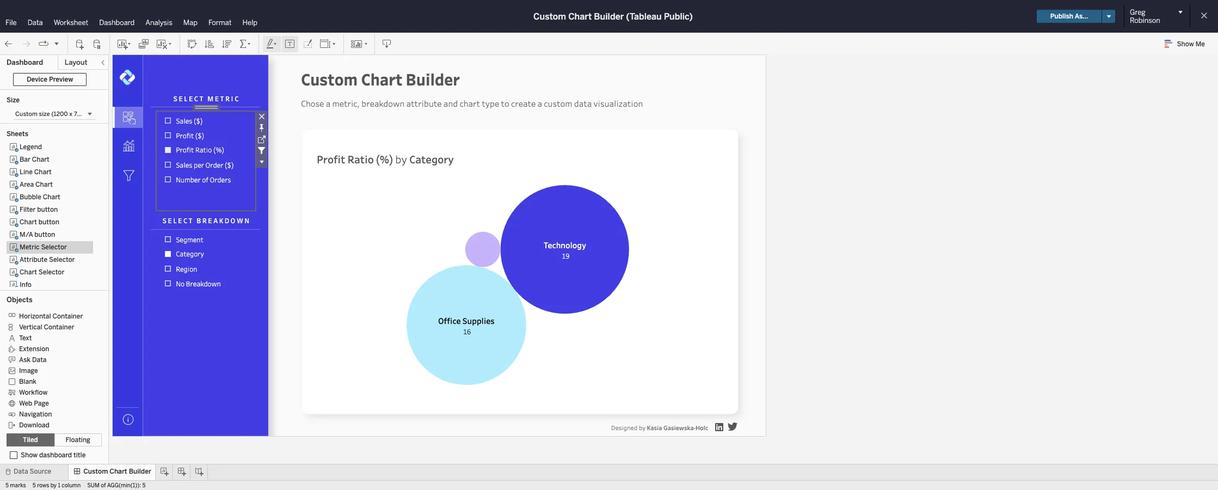 Task type: describe. For each thing, give the bounding box(es) containing it.
t for r
[[189, 216, 192, 225]]

0 horizontal spatial custom chart builder
[[83, 468, 151, 475]]

t for e
[[200, 94, 203, 103]]

s e l e c t   m e t r i c
[[174, 94, 239, 103]]

greg robinson
[[1130, 8, 1161, 25]]

to
[[501, 98, 510, 109]]

selector for attribute selector
[[49, 256, 75, 264]]

5 rows by 1 column
[[33, 482, 81, 489]]

metric,
[[332, 98, 360, 109]]

go to sheet image
[[256, 133, 267, 145]]

show for show me
[[1178, 40, 1194, 48]]

container for horizontal container
[[53, 312, 83, 320]]

floating
[[66, 436, 90, 444]]

line
[[20, 168, 33, 176]]

data source
[[14, 468, 51, 475]]

ask data option
[[7, 354, 94, 365]]

2 horizontal spatial builder
[[594, 11, 624, 22]]

info
[[20, 281, 32, 289]]

ask
[[19, 356, 30, 364]]

data for data source
[[14, 468, 28, 475]]

n
[[245, 216, 249, 225]]

and
[[444, 98, 458, 109]]

duplicate image
[[138, 38, 149, 49]]

size
[[7, 96, 20, 104]]

use as filter image
[[256, 145, 267, 156]]

s for s e l e c t   m e t r i c
[[174, 94, 177, 103]]

attribute
[[406, 98, 442, 109]]

m/a button
[[20, 231, 55, 238]]

1 vertical spatial r
[[202, 216, 207, 225]]

navigation option
[[7, 408, 94, 419]]

web page
[[19, 400, 49, 407]]

filter
[[20, 206, 36, 213]]

a
[[214, 216, 218, 225]]

sorted descending by min(1) within field list image
[[222, 38, 232, 49]]

more options image
[[256, 156, 267, 168]]

selector for chart selector
[[39, 268, 64, 276]]

category
[[409, 152, 454, 166]]

1 vertical spatial dashboard
[[7, 58, 43, 66]]

s for s e l e c t   b r e a k d o w n
[[163, 216, 167, 225]]

layout
[[65, 58, 87, 66]]

replay animation image
[[53, 40, 60, 47]]

d
[[225, 216, 229, 225]]

show dashboard title
[[21, 451, 86, 459]]

worksheet
[[54, 19, 88, 27]]

x
[[69, 111, 72, 118]]

700)
[[74, 111, 88, 118]]

visualization
[[594, 98, 643, 109]]

designed by kasia gasiewska-holc
[[611, 423, 708, 432]]

1 a from the left
[[326, 98, 331, 109]]

ratio
[[348, 152, 374, 166]]

custom inside application
[[301, 68, 358, 90]]

vertical container
[[19, 323, 74, 331]]

line chart
[[20, 168, 52, 176]]

image option
[[7, 365, 94, 376]]

container for vertical container
[[44, 323, 74, 331]]

b
[[197, 216, 201, 225]]

rows
[[37, 482, 49, 489]]

gasiewska-
[[664, 423, 696, 432]]

button for filter button
[[37, 206, 58, 213]]

navigation
[[19, 410, 52, 418]]

show for show dashboard title
[[21, 451, 38, 459]]

list box containing legend
[[7, 141, 102, 291]]

horizontal
[[19, 312, 51, 320]]

column
[[62, 482, 81, 489]]

public)
[[664, 11, 693, 22]]

bubble chart
[[20, 193, 60, 201]]

publish
[[1051, 13, 1074, 20]]

custom chart builder inside application
[[301, 68, 460, 90]]

custom size (1200 x 700)
[[15, 111, 88, 118]]

vertical
[[19, 323, 42, 331]]

download image
[[382, 38, 393, 49]]

legend
[[20, 143, 42, 151]]

selector for metric selector
[[41, 243, 67, 251]]

chose a metric, breakdown attribute and chart type to create a custom data visualization
[[301, 98, 645, 109]]

m/a
[[20, 231, 33, 238]]

sorted ascending by min(1) within field list image
[[204, 38, 215, 49]]

objects list box
[[7, 307, 102, 430]]

chart inside application
[[361, 68, 403, 90]]

page
[[34, 400, 49, 407]]

c for s e l e c t   b r e a k d o w n
[[183, 216, 187, 225]]

show me button
[[1160, 35, 1215, 52]]

(%)
[[376, 152, 393, 166]]

custom
[[544, 98, 573, 109]]

vertical container option
[[7, 321, 94, 332]]

5 for 5 marks
[[5, 482, 9, 489]]

preview
[[49, 76, 73, 83]]

custom chart builder (tableau public)
[[534, 11, 693, 22]]

chart button
[[20, 218, 59, 226]]

area chart
[[20, 181, 53, 188]]

attribute selector
[[20, 256, 75, 264]]

extension
[[19, 345, 49, 353]]

of
[[101, 482, 106, 489]]

image
[[19, 367, 38, 375]]

workflow option
[[7, 387, 94, 397]]

device preview
[[27, 76, 73, 83]]

agg(min(1)):
[[107, 482, 141, 489]]

l for s e l e c t   m e t r i c
[[184, 94, 187, 103]]

blank
[[19, 378, 36, 385]]

pause auto updates image
[[92, 38, 103, 49]]

marks
[[10, 482, 26, 489]]

fit image
[[320, 38, 337, 49]]

bubble
[[20, 193, 41, 201]]

device
[[27, 76, 47, 83]]

show/hide cards image
[[351, 38, 368, 49]]

new worksheet image
[[117, 38, 132, 49]]

bar
[[20, 156, 30, 163]]



Task type: vqa. For each thing, say whether or not it's contained in the screenshot.
4,085
no



Task type: locate. For each thing, give the bounding box(es) containing it.
5 left marks
[[5, 482, 9, 489]]

0 horizontal spatial a
[[326, 98, 331, 109]]

0 horizontal spatial builder
[[129, 468, 151, 475]]

custom chart builder up sum of agg(min(1)): 5
[[83, 468, 151, 475]]

clear sheet image
[[156, 38, 173, 49]]

file
[[5, 19, 17, 27]]

0 vertical spatial custom chart builder
[[301, 68, 460, 90]]

0 vertical spatial selector
[[41, 243, 67, 251]]

data for data
[[28, 19, 43, 27]]

chose
[[301, 98, 324, 109]]

selector down the metric selector at the left
[[49, 256, 75, 264]]

2 vertical spatial selector
[[39, 268, 64, 276]]

1 horizontal spatial c
[[194, 94, 198, 103]]

m
[[208, 94, 214, 103]]

show down tiled
[[21, 451, 38, 459]]

0 horizontal spatial by
[[51, 482, 57, 489]]

1 horizontal spatial show
[[1178, 40, 1194, 48]]

button up the metric selector at the left
[[34, 231, 55, 238]]

by left 1
[[51, 482, 57, 489]]

title
[[74, 451, 86, 459]]

1 horizontal spatial custom chart builder
[[301, 68, 460, 90]]

c right i
[[235, 94, 239, 103]]

5 left rows
[[33, 482, 36, 489]]

0 horizontal spatial s
[[163, 216, 167, 225]]

1 horizontal spatial builder
[[406, 68, 460, 90]]

selector down attribute selector
[[39, 268, 64, 276]]

l for s e l e c t   b r e a k d o w n
[[173, 216, 177, 225]]

0 vertical spatial by
[[395, 152, 407, 166]]

a
[[326, 98, 331, 109], [538, 98, 542, 109]]

new data source image
[[75, 38, 85, 49]]

metric selector
[[20, 243, 67, 251]]

0 vertical spatial r
[[225, 94, 230, 103]]

profit
[[317, 152, 345, 166]]

a right create
[[538, 98, 542, 109]]

me
[[1196, 40, 1205, 48]]

button for chart button
[[39, 218, 59, 226]]

publish as... button
[[1037, 10, 1102, 23]]

0 horizontal spatial dashboard
[[7, 58, 43, 66]]

1 horizontal spatial dashboard
[[99, 19, 135, 27]]

1 horizontal spatial l
[[184, 94, 187, 103]]

data
[[28, 19, 43, 27], [32, 356, 47, 364], [14, 468, 28, 475]]

greg
[[1130, 8, 1146, 16]]

0 horizontal spatial c
[[183, 216, 187, 225]]

device preview button
[[13, 73, 87, 86]]

download
[[19, 421, 49, 429]]

swap rows and columns image
[[187, 38, 198, 49]]

create
[[511, 98, 536, 109]]

show left me
[[1178, 40, 1194, 48]]

1 horizontal spatial t
[[200, 94, 203, 103]]

data up marks
[[14, 468, 28, 475]]

builder left (tableau
[[594, 11, 624, 22]]

workflow
[[19, 389, 48, 396]]

fix height image
[[256, 122, 267, 133]]

1 vertical spatial container
[[44, 323, 74, 331]]

c for s e l e c t   m e t r i c
[[194, 94, 198, 103]]

format
[[208, 19, 232, 27]]

hide mark labels image
[[285, 38, 296, 49]]

k
[[219, 216, 223, 225]]

objects
[[7, 296, 33, 304]]

builder up agg(min(1)):
[[129, 468, 151, 475]]

replay animation image
[[38, 38, 49, 49]]

area
[[20, 181, 34, 188]]

0 vertical spatial dashboard
[[99, 19, 135, 27]]

r left i
[[225, 94, 230, 103]]

t left the b
[[189, 216, 192, 225]]

5 marks
[[5, 482, 26, 489]]

i
[[231, 94, 233, 103]]

bar chart
[[20, 156, 49, 163]]

1 vertical spatial l
[[173, 216, 177, 225]]

button
[[37, 206, 58, 213], [39, 218, 59, 226], [34, 231, 55, 238]]

dashboard
[[39, 451, 72, 459]]

button down filter button
[[39, 218, 59, 226]]

2 a from the left
[[538, 98, 542, 109]]

s left m
[[174, 94, 177, 103]]

1 vertical spatial builder
[[406, 68, 460, 90]]

0 horizontal spatial r
[[202, 216, 207, 225]]

breakdown
[[362, 98, 405, 109]]

a right chose
[[326, 98, 331, 109]]

0 horizontal spatial show
[[21, 451, 38, 459]]

o
[[231, 216, 235, 225]]

1 vertical spatial custom chart builder
[[83, 468, 151, 475]]

analysis
[[146, 19, 172, 27]]

map
[[183, 19, 198, 27]]

2 horizontal spatial c
[[235, 94, 239, 103]]

ask data
[[19, 356, 47, 364]]

extension option
[[7, 343, 94, 354]]

l
[[184, 94, 187, 103], [173, 216, 177, 225]]

0 horizontal spatial t
[[189, 216, 192, 225]]

1
[[58, 482, 60, 489]]

dashboard down redo icon
[[7, 58, 43, 66]]

l left the b
[[173, 216, 177, 225]]

container up vertical container option
[[53, 312, 83, 320]]

attribute
[[20, 256, 47, 264]]

1 horizontal spatial a
[[538, 98, 542, 109]]

3 5 from the left
[[142, 482, 146, 489]]

s left the b
[[163, 216, 167, 225]]

profit ratio (%) by category
[[317, 152, 454, 166]]

data inside option
[[32, 356, 47, 364]]

builder up the attribute
[[406, 68, 460, 90]]

show
[[1178, 40, 1194, 48], [21, 451, 38, 459]]

c left the b
[[183, 216, 187, 225]]

remove from dashboard image
[[256, 111, 267, 122]]

t left i
[[220, 94, 224, 103]]

builder inside application
[[406, 68, 460, 90]]

data
[[574, 98, 592, 109]]

5
[[5, 482, 9, 489], [33, 482, 36, 489], [142, 482, 146, 489]]

t
[[200, 94, 203, 103], [220, 94, 224, 103], [189, 216, 192, 225]]

1 horizontal spatial r
[[225, 94, 230, 103]]

dashboard up "new worksheet" icon
[[99, 19, 135, 27]]

totals image
[[239, 38, 252, 49]]

0 horizontal spatial 5
[[5, 482, 9, 489]]

marks. press enter to open the view data window.. use arrow keys to navigate data visualization elements. image
[[121, 413, 135, 426]]

2 vertical spatial builder
[[129, 468, 151, 475]]

dashboard
[[99, 19, 135, 27], [7, 58, 43, 66]]

size
[[39, 111, 50, 118]]

0 vertical spatial s
[[174, 94, 177, 103]]

1 vertical spatial button
[[39, 218, 59, 226]]

0 vertical spatial l
[[184, 94, 187, 103]]

2 horizontal spatial by
[[639, 423, 646, 432]]

button for m/a button
[[34, 231, 55, 238]]

list box
[[7, 141, 102, 291]]

data up replay animation image
[[28, 19, 43, 27]]

marks. press enter to open the view data window.. use arrow keys to navigate data visualization elements. image
[[113, 102, 143, 132], [158, 113, 254, 187], [113, 131, 143, 161], [113, 160, 143, 190], [315, 173, 721, 183], [315, 185, 721, 385], [158, 232, 254, 291]]

web page option
[[7, 397, 94, 408]]

(1200
[[51, 111, 68, 118]]

horizontal container
[[19, 312, 83, 320]]

l left m
[[184, 94, 187, 103]]

2 5 from the left
[[33, 482, 36, 489]]

show me
[[1178, 40, 1205, 48]]

by right (%) in the left of the page
[[395, 152, 407, 166]]

togglestate option group
[[7, 433, 102, 446]]

1 5 from the left
[[5, 482, 9, 489]]

publish as...
[[1051, 13, 1088, 20]]

container
[[53, 312, 83, 320], [44, 323, 74, 331]]

download option
[[7, 419, 94, 430]]

blank option
[[7, 376, 94, 387]]

1 horizontal spatial 5
[[33, 482, 36, 489]]

data down extension
[[32, 356, 47, 364]]

button down bubble chart
[[37, 206, 58, 213]]

1 vertical spatial by
[[639, 423, 646, 432]]

collapse image
[[100, 59, 106, 66]]

sum
[[87, 482, 100, 489]]

help
[[243, 19, 258, 27]]

filter button
[[20, 206, 58, 213]]

custom chart builder application
[[109, 48, 1217, 463]]

1 horizontal spatial s
[[174, 94, 177, 103]]

source
[[30, 468, 51, 475]]

1 horizontal spatial by
[[395, 152, 407, 166]]

5 right agg(min(1)):
[[142, 482, 146, 489]]

metric
[[20, 243, 39, 251]]

image image
[[137, 48, 283, 450], [119, 69, 136, 85], [295, 123, 752, 428], [728, 423, 738, 431], [715, 423, 724, 431]]

0 horizontal spatial l
[[173, 216, 177, 225]]

c left m
[[194, 94, 198, 103]]

e
[[179, 94, 183, 103], [189, 94, 193, 103], [215, 94, 219, 103], [168, 216, 172, 225], [178, 216, 182, 225], [208, 216, 212, 225]]

designed
[[611, 423, 638, 432]]

s e l e c t   b r e a k d o w n
[[163, 216, 249, 225]]

kasia
[[647, 423, 662, 432]]

selector
[[41, 243, 67, 251], [49, 256, 75, 264], [39, 268, 64, 276]]

selector up attribute selector
[[41, 243, 67, 251]]

r right the b
[[202, 216, 207, 225]]

0 vertical spatial button
[[37, 206, 58, 213]]

1 vertical spatial s
[[163, 216, 167, 225]]

custom chart builder up breakdown
[[301, 68, 460, 90]]

show inside button
[[1178, 40, 1194, 48]]

highlight image
[[266, 38, 278, 49]]

2 vertical spatial by
[[51, 482, 57, 489]]

container inside option
[[44, 323, 74, 331]]

undo image
[[3, 38, 14, 49]]

text option
[[7, 332, 94, 343]]

sum of agg(min(1)): 5
[[87, 482, 146, 489]]

1 vertical spatial data
[[32, 356, 47, 364]]

0 vertical spatial data
[[28, 19, 43, 27]]

0 vertical spatial container
[[53, 312, 83, 320]]

as...
[[1075, 13, 1088, 20]]

0 vertical spatial builder
[[594, 11, 624, 22]]

horizontal container option
[[7, 310, 94, 321]]

r
[[225, 94, 230, 103], [202, 216, 207, 225]]

0 vertical spatial show
[[1178, 40, 1194, 48]]

1 vertical spatial show
[[21, 451, 38, 459]]

2 vertical spatial button
[[34, 231, 55, 238]]

2 vertical spatial data
[[14, 468, 28, 475]]

container inside option
[[53, 312, 83, 320]]

5 for 5 rows by 1 column
[[33, 482, 36, 489]]

1 vertical spatial selector
[[49, 256, 75, 264]]

format workbook image
[[302, 38, 313, 49]]

t left m
[[200, 94, 203, 103]]

container down horizontal container
[[44, 323, 74, 331]]

robinson
[[1130, 16, 1161, 25]]

web
[[19, 400, 32, 407]]

2 horizontal spatial 5
[[142, 482, 146, 489]]

tiled
[[23, 436, 38, 444]]

text
[[19, 334, 32, 342]]

type
[[482, 98, 499, 109]]

2 horizontal spatial t
[[220, 94, 224, 103]]

redo image
[[21, 38, 32, 49]]

by left the kasia
[[639, 423, 646, 432]]



